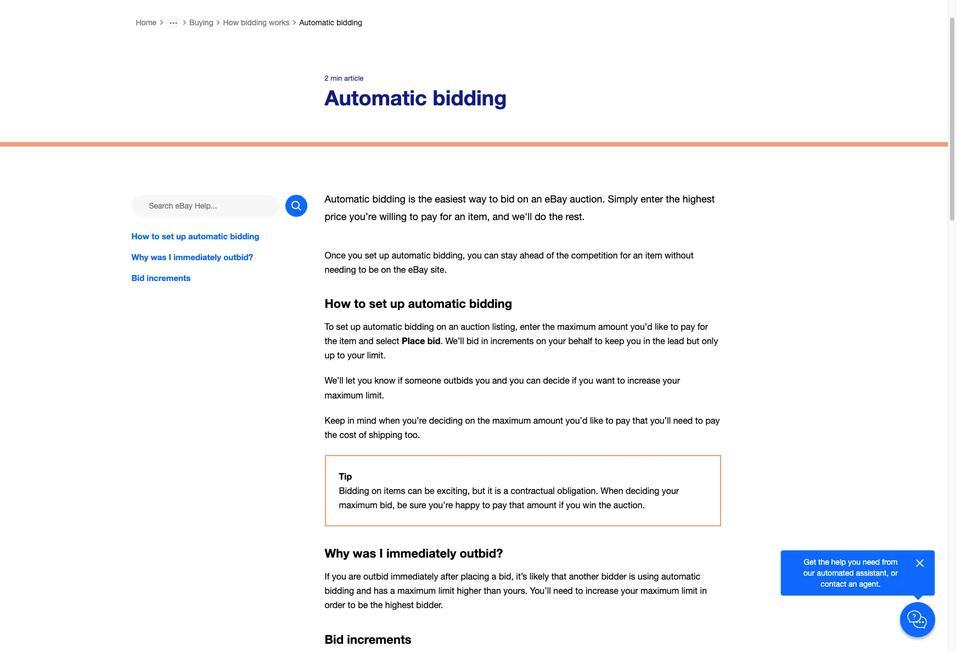 Task type: describe. For each thing, give the bounding box(es) containing it.
can inside once you set up automatic bidding, you can stay ahead of the competition for an item without needing to be on the ebay site.
[[484, 250, 499, 260]]

behalf
[[568, 336, 592, 346]]

bidding,
[[433, 250, 465, 260]]

items
[[384, 486, 405, 496]]

bidder.
[[416, 600, 443, 610]]

you left want
[[579, 376, 593, 386]]

automatic inside 2 min article automatic bidding
[[325, 85, 427, 110]]

0 vertical spatial why was i immediately outbid?
[[131, 252, 253, 262]]

the inside get the help you need from our automated assistant, or contact an agent.
[[818, 558, 829, 566]]

you down . we'll bid in increments on your behalf to keep you in the lead but only up to your limit.
[[510, 376, 524, 386]]

agent.
[[859, 580, 881, 588]]

for inside to set up automatic bidding on an auction listing, enter the maximum amount you'd like to pay for the item and select
[[698, 322, 708, 332]]

why was i immediately outbid? link
[[131, 251, 307, 263]]

bidding inside to set up automatic bidding on an auction listing, enter the maximum amount you'd like to pay for the item and select
[[405, 322, 434, 332]]

1 vertical spatial immediately
[[386, 546, 456, 560]]

bidding
[[339, 486, 369, 496]]

can inside we'll let you know if someone outbids you and you can decide if you want to increase your maximum limit.
[[526, 376, 541, 386]]

how bidding works
[[223, 18, 290, 27]]

maximum inside keep in mind when you're deciding on the maximum amount you'd like to pay that you'll need to pay the cost of shipping too.
[[492, 415, 531, 425]]

mind
[[357, 415, 376, 425]]

exciting,
[[437, 486, 470, 496]]

using
[[638, 572, 659, 581]]

keep in mind when you're deciding on the maximum amount you'd like to pay that you'll need to pay the cost of shipping too.
[[325, 415, 720, 439]]

automatic up why was i immediately outbid? link
[[188, 231, 228, 241]]

you're inside keep in mind when you're deciding on the maximum amount you'd like to pay that you'll need to pay the cost of shipping too.
[[402, 415, 427, 425]]

has
[[374, 586, 388, 596]]

the inside if you are outbid immediately after placing a bid, it's likely that another bidder is using automatic bidding and has a maximum limit higher than yours. you'll need to increase your maximum limit in order to be the highest bidder.
[[370, 600, 383, 610]]

the right ahead at the right top of page
[[557, 250, 569, 260]]

automatic inside once you set up automatic bidding, you can stay ahead of the competition for an item without needing to be on the ebay site.
[[392, 250, 431, 260]]

the down keep
[[325, 430, 337, 439]]

the down we'll let you know if someone outbids you and you can decide if you want to increase your maximum limit.
[[478, 415, 490, 425]]

we'll inside . we'll bid in increments on your behalf to keep you in the lead but only up to your limit.
[[445, 336, 464, 346]]

2
[[325, 74, 329, 82]]

when
[[601, 486, 623, 496]]

you'd inside keep in mind when you're deciding on the maximum amount you'd like to pay that you'll need to pay the cost of shipping too.
[[566, 415, 588, 425]]

that inside keep in mind when you're deciding on the maximum amount you'd like to pay that you'll need to pay the cost of shipping too.
[[633, 415, 648, 425]]

min
[[331, 74, 342, 82]]

cost
[[339, 430, 356, 439]]

the left easiest
[[418, 193, 432, 205]]

you right outbids
[[476, 376, 490, 386]]

only
[[702, 336, 718, 346]]

likely
[[529, 572, 549, 581]]

can inside tip bidding on items can be exciting, but it is a contractual obligation. when deciding your maximum bid, be sure you're happy to pay that amount if you win the auction.
[[408, 486, 422, 496]]

place
[[402, 336, 425, 346]]

up inside . we'll bid in increments on your behalf to keep you in the lead but only up to your limit.
[[325, 350, 335, 360]]

let
[[346, 376, 355, 386]]

if you are outbid immediately after placing a bid, it's likely that another bidder is using automatic bidding and has a maximum limit higher than yours. you'll need to increase your maximum limit in order to be the highest bidder.
[[325, 572, 707, 610]]

item,
[[468, 211, 490, 222]]

the right "simply"
[[666, 193, 680, 205]]

way
[[469, 193, 486, 205]]

shipping
[[369, 430, 402, 439]]

you right let
[[358, 376, 372, 386]]

automatic bidding
[[299, 18, 362, 27]]

sure
[[410, 500, 426, 510]]

tip bidding on items can be exciting, but it is a contractual obligation. when deciding your maximum bid, be sure you're happy to pay that amount if you win the auction.
[[339, 471, 679, 510]]

you're inside automatic bidding is the easiest way to bid on an ebay auction. simply enter the highest price you're willing to pay for an item, and we'll do the rest.
[[349, 211, 377, 222]]

that inside tip bidding on items can be exciting, but it is a contractual obligation. when deciding your maximum bid, be sure you're happy to pay that amount if you win the auction.
[[509, 500, 524, 510]]

bid inside . we'll bid in increments on your behalf to keep you in the lead but only up to your limit.
[[466, 336, 479, 346]]

your inside tip bidding on items can be exciting, but it is a contractual obligation. when deciding your maximum bid, be sure you're happy to pay that amount if you win the auction.
[[662, 486, 679, 496]]

to inside tip bidding on items can be exciting, but it is a contractual obligation. when deciding your maximum bid, be sure you're happy to pay that amount if you win the auction.
[[482, 500, 490, 510]]

an left item,
[[455, 211, 465, 222]]

when
[[379, 415, 400, 425]]

on inside once you set up automatic bidding, you can stay ahead of the competition for an item without needing to be on the ebay site.
[[381, 264, 391, 274]]

tip
[[339, 471, 352, 481]]

but
[[472, 486, 485, 496]]

lead but
[[668, 336, 699, 346]]

1 horizontal spatial increments
[[347, 632, 411, 646]]

1 vertical spatial i
[[379, 546, 383, 560]]

keep
[[605, 336, 624, 346]]

maximum inside tip bidding on items can be exciting, but it is a contractual obligation. when deciding your maximum bid, be sure you're happy to pay that amount if you win the auction.
[[339, 500, 378, 510]]

after
[[441, 572, 458, 581]]

your inside we'll let you know if someone outbids you and you can decide if you want to increase your maximum limit.
[[663, 376, 680, 386]]

0 horizontal spatial bid
[[427, 336, 440, 346]]

to
[[325, 322, 334, 332]]

once you set up automatic bidding, you can stay ahead of the competition for an item without needing to be on the ebay site.
[[325, 250, 694, 274]]

to inside we'll let you know if someone outbids you and you can decide if you want to increase your maximum limit.
[[617, 376, 625, 386]]

increase inside if you are outbid immediately after placing a bid, it's likely that another bidder is using automatic bidding and has a maximum limit higher than yours. you'll need to increase your maximum limit in order to be the highest bidder.
[[586, 586, 619, 596]]

our
[[804, 569, 815, 577]]

happy
[[455, 500, 480, 510]]

how for how to set up automatic bidding link
[[131, 231, 149, 241]]

enter inside automatic bidding is the easiest way to bid on an ebay auction. simply enter the highest price you're willing to pay for an item, and we'll do the rest.
[[641, 193, 663, 205]]

article
[[344, 74, 364, 82]]

are
[[349, 572, 361, 581]]

to inside once you set up automatic bidding, you can stay ahead of the competition for an item without needing to be on the ebay site.
[[359, 264, 366, 274]]

order
[[325, 600, 345, 610]]

you'd inside to set up automatic bidding on an auction listing, enter the maximum amount you'd like to pay for the item and select
[[631, 322, 653, 332]]

bid, inside if you are outbid immediately after placing a bid, it's likely that another bidder is using automatic bidding and has a maximum limit higher than yours. you'll need to increase your maximum limit in order to be the highest bidder.
[[499, 572, 514, 581]]

how to set up automatic bidding inside how to set up automatic bidding link
[[131, 231, 259, 241]]

place bid
[[402, 336, 440, 346]]

1 vertical spatial how to set up automatic bidding
[[325, 296, 512, 311]]

willing
[[379, 211, 407, 222]]

1 vertical spatial was
[[353, 546, 376, 560]]

be up sure
[[425, 486, 434, 496]]

maximum up bidder.
[[397, 586, 436, 596]]

0 horizontal spatial if
[[398, 376, 403, 386]]

pay inside tip bidding on items can be exciting, but it is a contractual obligation. when deciding your maximum bid, be sure you're happy to pay that amount if you win the auction.
[[493, 500, 507, 510]]

contact
[[821, 580, 847, 588]]

1 horizontal spatial a
[[492, 572, 496, 581]]

item inside to set up automatic bidding on an auction listing, enter the maximum amount you'd like to pay for the item and select
[[339, 336, 356, 346]]

enter inside to set up automatic bidding on an auction listing, enter the maximum amount you'd like to pay for the item and select
[[520, 322, 540, 332]]

an up do
[[531, 193, 542, 205]]

bidding and
[[325, 586, 371, 596]]

0 vertical spatial bid increments
[[131, 273, 191, 283]]

be left sure
[[397, 500, 407, 510]]

a inside tip bidding on items can be exciting, but it is a contractual obligation. when deciding your maximum bid, be sure you're happy to pay that amount if you win the auction.
[[504, 486, 508, 496]]

rest.
[[566, 211, 585, 222]]

the left site.
[[393, 264, 406, 274]]

home
[[136, 18, 156, 27]]

automatic bidding link
[[299, 18, 362, 27]]

set up "select"
[[369, 296, 387, 311]]

an inside once you set up automatic bidding, you can stay ahead of the competition for an item without needing to be on the ebay site.
[[633, 250, 643, 260]]

immediately inside if you are outbid immediately after placing a bid, it's likely that another bidder is using automatic bidding and has a maximum limit higher than yours. you'll need to increase your maximum limit in order to be the highest bidder.
[[391, 572, 438, 581]]

deciding inside keep in mind when you're deciding on the maximum amount you'd like to pay that you'll need to pay the cost of shipping too.
[[429, 415, 463, 425]]

competition
[[571, 250, 618, 260]]

bidder
[[601, 572, 627, 581]]

without
[[665, 250, 694, 260]]

. we'll bid in increments on your behalf to keep you in the lead but only up to your limit.
[[325, 336, 718, 360]]

if
[[325, 572, 330, 581]]

the right do
[[549, 211, 563, 222]]

that inside if you are outbid immediately after placing a bid, it's likely that another bidder is using automatic bidding and has a maximum limit higher than yours. you'll need to increase your maximum limit in order to be the highest bidder.
[[551, 572, 567, 581]]

needing
[[325, 264, 356, 274]]

contractual
[[511, 486, 555, 496]]

to set up automatic bidding on an auction listing, enter the maximum amount you'd like to pay for the item and select
[[325, 322, 708, 346]]

automatic inside if you are outbid immediately after placing a bid, it's likely that another bidder is using automatic bidding and has a maximum limit higher than yours. you'll need to increase your maximum limit in order to be the highest bidder.
[[661, 572, 700, 581]]

if inside tip bidding on items can be exciting, but it is a contractual obligation. when deciding your maximum bid, be sure you're happy to pay that amount if you win the auction.
[[559, 500, 564, 510]]

an inside get the help you need from our automated assistant, or contact an agent.
[[849, 580, 857, 588]]

limit
[[682, 586, 698, 596]]

increase inside we'll let you know if someone outbids you and you can decide if you want to increase your maximum limit.
[[628, 376, 660, 386]]

0 vertical spatial i
[[169, 252, 171, 262]]

increments inside . we'll bid in increments on your behalf to keep you in the lead but only up to your limit.
[[491, 336, 534, 346]]

easiest
[[435, 193, 466, 205]]

price
[[325, 211, 347, 222]]

1 horizontal spatial bid
[[325, 632, 344, 646]]

like inside keep in mind when you're deciding on the maximum amount you'd like to pay that you'll need to pay the cost of shipping too.
[[590, 415, 603, 425]]

0 horizontal spatial outbid?
[[223, 252, 253, 262]]

get
[[804, 558, 816, 566]]

for inside automatic bidding is the easiest way to bid on an ebay auction. simply enter the highest price you're willing to pay for an item, and we'll do the rest.
[[440, 211, 452, 222]]

set inside to set up automatic bidding on an auction listing, enter the maximum amount you'd like to pay for the item and select
[[336, 322, 348, 332]]

limit. inside . we'll bid in increments on your behalf to keep you in the lead but only up to your limit.
[[367, 350, 386, 360]]

you'll
[[650, 415, 671, 425]]

auction
[[461, 322, 490, 332]]

up inside to set up automatic bidding on an auction listing, enter the maximum amount you'd like to pay for the item and select
[[351, 322, 361, 332]]

you inside get the help you need from our automated assistant, or contact an agent.
[[848, 558, 861, 566]]

0 horizontal spatial increments
[[147, 273, 191, 283]]

ebay inside once you set up automatic bidding, you can stay ahead of the competition for an item without needing to be on the ebay site.
[[408, 264, 428, 274]]

set down search ebay help... text field
[[162, 231, 174, 241]]

how bidding works link
[[223, 18, 290, 27]]

bid increments link
[[131, 272, 307, 284]]

Search eBay Help... text field
[[131, 195, 279, 217]]

pay inside to set up automatic bidding on an auction listing, enter the maximum amount you'd like to pay for the item and select
[[681, 322, 695, 332]]

your inside if you are outbid immediately after placing a bid, it's likely that another bidder is using automatic bidding and has a maximum limit higher than yours. you'll need to increase your maximum limit in order to be the highest bidder.
[[621, 586, 638, 596]]

.
[[440, 336, 443, 346]]

the inside tip bidding on items can be exciting, but it is a contractual obligation. when deciding your maximum bid, be sure you're happy to pay that amount if you win the auction.
[[599, 500, 611, 510]]

keep
[[325, 415, 345, 425]]

1 horizontal spatial why was i immediately outbid?
[[325, 546, 503, 560]]

limit higher
[[438, 586, 481, 596]]

buying
[[189, 18, 213, 27]]

of inside keep in mind when you're deciding on the maximum amount you'd like to pay that you'll need to pay the cost of shipping too.
[[359, 430, 366, 439]]

do
[[535, 211, 546, 222]]



Task type: vqa. For each thing, say whether or not it's contained in the screenshot.
Save Seller on the right of the page
no



Task type: locate. For each thing, give the bounding box(es) containing it.
automatic for automatic bidding is the easiest way to bid on an ebay auction. simply enter the highest price you're willing to pay for an item, and we'll do the rest.
[[325, 193, 370, 205]]

0 vertical spatial highest
[[683, 193, 715, 205]]

0 horizontal spatial how to set up automatic bidding
[[131, 231, 259, 241]]

obligation.
[[557, 486, 598, 496]]

outbid
[[363, 572, 388, 581]]

and left we'll
[[493, 211, 509, 222]]

1 horizontal spatial increase
[[628, 376, 660, 386]]

set
[[162, 231, 174, 241], [365, 250, 377, 260], [369, 296, 387, 311], [336, 322, 348, 332]]

1 vertical spatial bid
[[325, 632, 344, 646]]

2 vertical spatial need
[[553, 586, 573, 596]]

increase
[[628, 376, 660, 386], [586, 586, 619, 596]]

is left using
[[629, 572, 635, 581]]

is inside if you are outbid immediately after placing a bid, it's likely that another bidder is using automatic bidding and has a maximum limit higher than yours. you'll need to increase your maximum limit in order to be the highest bidder.
[[629, 572, 635, 581]]

2 vertical spatial immediately
[[391, 572, 438, 581]]

the inside . we'll bid in increments on your behalf to keep you in the lead but only up to your limit.
[[653, 336, 665, 346]]

ebay
[[545, 193, 567, 205], [408, 264, 428, 274]]

like down want
[[590, 415, 603, 425]]

1 horizontal spatial of
[[546, 250, 554, 260]]

maximum inside to set up automatic bidding on an auction listing, enter the maximum amount you'd like to pay for the item and select
[[557, 322, 596, 332]]

you're down exciting, in the bottom of the page
[[429, 500, 453, 510]]

2 vertical spatial you're
[[429, 500, 453, 510]]

pay right happy
[[493, 500, 507, 510]]

enter right "simply"
[[641, 193, 663, 205]]

too.
[[405, 430, 420, 439]]

from
[[882, 558, 898, 566]]

0 vertical spatial increase
[[628, 376, 660, 386]]

1 vertical spatial enter
[[520, 322, 540, 332]]

2 vertical spatial increments
[[347, 632, 411, 646]]

automatic bidding main content
[[0, 12, 948, 652]]

0 vertical spatial a
[[504, 486, 508, 496]]

we'll
[[512, 211, 532, 222]]

was
[[151, 252, 167, 262], [353, 546, 376, 560]]

why was i immediately outbid? down how to set up automatic bidding link
[[131, 252, 253, 262]]

buying link
[[189, 18, 213, 27]]

on
[[517, 193, 529, 205], [381, 264, 391, 274], [436, 322, 446, 332], [536, 336, 546, 346], [465, 415, 475, 425], [372, 486, 382, 496]]

1 horizontal spatial that
[[551, 572, 567, 581]]

1 vertical spatial highest
[[385, 600, 414, 610]]

1 horizontal spatial was
[[353, 546, 376, 560]]

1 vertical spatial automatic
[[325, 85, 427, 110]]

2 vertical spatial for
[[698, 322, 708, 332]]

help
[[831, 558, 846, 566]]

1 horizontal spatial like
[[655, 322, 668, 332]]

get the help you need from our automated assistant, or contact an agent. tooltip
[[799, 557, 903, 590]]

can up sure
[[408, 486, 422, 496]]

2 vertical spatial how
[[325, 296, 351, 311]]

1 horizontal spatial why
[[325, 546, 350, 560]]

limit. inside we'll let you know if someone outbids you and you can decide if you want to increase your maximum limit.
[[366, 390, 384, 400]]

set inside once you set up automatic bidding, you can stay ahead of the competition for an item without needing to be on the ebay site.
[[365, 250, 377, 260]]

0 vertical spatial you'd
[[631, 322, 653, 332]]

1 vertical spatial and
[[359, 336, 374, 346]]

we'll right . on the left of the page
[[445, 336, 464, 346]]

on inside tip bidding on items can be exciting, but it is a contractual obligation. when deciding your maximum bid, be sure you're happy to pay that amount if you win the auction.
[[372, 486, 382, 496]]

automatic up price
[[325, 193, 370, 205]]

of right ahead at the right top of page
[[546, 250, 554, 260]]

0 horizontal spatial how
[[131, 231, 149, 241]]

1 vertical spatial deciding
[[626, 486, 659, 496]]

0 horizontal spatial why
[[131, 252, 148, 262]]

it's
[[516, 572, 527, 581]]

bid, inside tip bidding on items can be exciting, but it is a contractual obligation. when deciding your maximum bid, be sure you're happy to pay that amount if you win the auction.
[[380, 500, 395, 510]]

how to set up automatic bidding
[[131, 231, 259, 241], [325, 296, 512, 311]]

on inside automatic bidding is the easiest way to bid on an ebay auction. simply enter the highest price you're willing to pay for an item, and we'll do the rest.
[[517, 193, 529, 205]]

i up outbid
[[379, 546, 383, 560]]

maximum down using
[[641, 586, 679, 596]]

pay down easiest
[[421, 211, 437, 222]]

pay inside automatic bidding is the easiest way to bid on an ebay auction. simply enter the highest price you're willing to pay for an item, and we'll do the rest.
[[421, 211, 437, 222]]

enter
[[641, 193, 663, 205], [520, 322, 540, 332]]

1 vertical spatial outbid?
[[460, 546, 503, 560]]

the right the get
[[818, 558, 829, 566]]

deciding down outbids
[[429, 415, 463, 425]]

someone
[[405, 376, 441, 386]]

you right keep at the right of the page
[[627, 336, 641, 346]]

for inside once you set up automatic bidding, you can stay ahead of the competition for an item without needing to be on the ebay site.
[[620, 250, 631, 260]]

ahead
[[520, 250, 544, 260]]

automatic down site.
[[408, 296, 466, 311]]

if
[[398, 376, 403, 386], [572, 376, 577, 386], [559, 500, 564, 510]]

need inside keep in mind when you're deciding on the maximum amount you'd like to pay that you'll need to pay the cost of shipping too.
[[673, 415, 693, 425]]

1 horizontal spatial item
[[645, 250, 662, 260]]

stay
[[501, 250, 517, 260]]

bid inside the bid increments link
[[131, 273, 144, 283]]

the down to
[[325, 336, 337, 346]]

0 horizontal spatial need
[[553, 586, 573, 596]]

1 vertical spatial why
[[325, 546, 350, 560]]

1 horizontal spatial we'll
[[445, 336, 464, 346]]

an left without
[[633, 250, 643, 260]]

an left 'auction'
[[449, 322, 458, 332]]

in right keep at the right of the page
[[644, 336, 650, 346]]

why was i immediately outbid? up after
[[325, 546, 503, 560]]

site.
[[431, 264, 447, 274]]

auction.
[[570, 193, 605, 205], [614, 500, 645, 510]]

bidding
[[241, 18, 267, 27], [337, 18, 362, 27], [433, 85, 507, 110], [372, 193, 406, 205], [230, 231, 259, 241], [469, 296, 512, 311], [405, 322, 434, 332]]

0 horizontal spatial of
[[359, 430, 366, 439]]

maximum down bidding
[[339, 500, 378, 510]]

2 horizontal spatial if
[[572, 376, 577, 386]]

0 horizontal spatial is
[[408, 193, 415, 205]]

0 horizontal spatial can
[[408, 486, 422, 496]]

2 horizontal spatial a
[[504, 486, 508, 496]]

amount
[[598, 322, 628, 332], [533, 415, 563, 425], [527, 500, 557, 510]]

up up "select"
[[390, 296, 405, 311]]

of inside once you set up automatic bidding, you can stay ahead of the competition for an item without needing to be on the ebay site.
[[546, 250, 554, 260]]

another
[[569, 572, 599, 581]]

we'll inside we'll let you know if someone outbids you and you can decide if you want to increase your maximum limit.
[[325, 376, 343, 386]]

if right know
[[398, 376, 403, 386]]

1 vertical spatial increase
[[586, 586, 619, 596]]

item left without
[[645, 250, 662, 260]]

2 vertical spatial can
[[408, 486, 422, 496]]

up right to
[[351, 322, 361, 332]]

1 vertical spatial for
[[620, 250, 631, 260]]

ebay inside automatic bidding is the easiest way to bid on an ebay auction. simply enter the highest price you're willing to pay for an item, and we'll do the rest.
[[545, 193, 567, 205]]

how for how bidding works link
[[223, 18, 239, 27]]

you right the if
[[332, 572, 346, 581]]

limit. down "select"
[[367, 350, 386, 360]]

you inside tip bidding on items can be exciting, but it is a contractual obligation. when deciding your maximum bid, be sure you're happy to pay that amount if you win the auction.
[[566, 500, 580, 510]]

increments down why was i immediately outbid? link
[[147, 273, 191, 283]]

you inside if you are outbid immediately after placing a bid, it's likely that another bidder is using automatic bidding and has a maximum limit higher than yours. you'll need to increase your maximum limit in order to be the highest bidder.
[[332, 572, 346, 581]]

for right competition
[[620, 250, 631, 260]]

bidding inside 2 min article automatic bidding
[[433, 85, 507, 110]]

simply
[[608, 193, 638, 205]]

can left stay
[[484, 250, 499, 260]]

of right 'cost' at left bottom
[[359, 430, 366, 439]]

1 horizontal spatial how to set up automatic bidding
[[325, 296, 512, 311]]

0 vertical spatial increments
[[147, 273, 191, 283]]

deciding inside tip bidding on items can be exciting, but it is a contractual obligation. when deciding your maximum bid, be sure you're happy to pay that amount if you win the auction.
[[626, 486, 659, 496]]

1 horizontal spatial you're
[[402, 415, 427, 425]]

auction. inside automatic bidding is the easiest way to bid on an ebay auction. simply enter the highest price you're willing to pay for an item, and we'll do the rest.
[[570, 193, 605, 205]]

placing
[[461, 572, 489, 581]]

0 vertical spatial was
[[151, 252, 167, 262]]

and inside we'll let you know if someone outbids you and you can decide if you want to increase your maximum limit.
[[492, 376, 507, 386]]

2 vertical spatial automatic
[[325, 193, 370, 205]]

of
[[546, 250, 554, 260], [359, 430, 366, 439]]

you right once
[[348, 250, 362, 260]]

we'll left let
[[325, 376, 343, 386]]

a
[[504, 486, 508, 496], [492, 572, 496, 581], [390, 586, 395, 596]]

0 horizontal spatial was
[[151, 252, 167, 262]]

0 vertical spatial bid
[[131, 273, 144, 283]]

enter up . we'll bid in increments on your behalf to keep you in the lead but only up to your limit.
[[520, 322, 540, 332]]

automatic
[[188, 231, 228, 241], [392, 250, 431, 260], [408, 296, 466, 311], [363, 322, 402, 332], [661, 572, 700, 581]]

outbid? down how to set up automatic bidding link
[[223, 252, 253, 262]]

bid,
[[380, 500, 395, 510], [499, 572, 514, 581]]

0 horizontal spatial a
[[390, 586, 395, 596]]

home link
[[136, 18, 156, 27]]

1 vertical spatial bid,
[[499, 572, 514, 581]]

0 horizontal spatial item
[[339, 336, 356, 346]]

that right likely
[[551, 572, 567, 581]]

0 vertical spatial and
[[493, 211, 509, 222]]

like inside to set up automatic bidding on an auction listing, enter the maximum amount you'd like to pay for the item and select
[[655, 322, 668, 332]]

can
[[484, 250, 499, 260], [526, 376, 541, 386], [408, 486, 422, 496]]

the left lead but
[[653, 336, 665, 346]]

amount up keep at the right of the page
[[598, 322, 628, 332]]

that down contractual
[[509, 500, 524, 510]]

automatic for automatic bidding
[[299, 18, 334, 27]]

that
[[633, 415, 648, 425], [509, 500, 524, 510], [551, 572, 567, 581]]

2 vertical spatial amount
[[527, 500, 557, 510]]

the right win
[[599, 500, 611, 510]]

to inside to set up automatic bidding on an auction listing, enter the maximum amount you'd like to pay for the item and select
[[671, 322, 678, 332]]

get the help you need from our automated assistant, or contact an agent.
[[804, 558, 898, 588]]

highest inside automatic bidding is the easiest way to bid on an ebay auction. simply enter the highest price you're willing to pay for an item, and we'll do the rest.
[[683, 193, 715, 205]]

1 vertical spatial need
[[863, 558, 880, 566]]

up down willing
[[379, 250, 389, 260]]

1 vertical spatial why was i immediately outbid?
[[325, 546, 503, 560]]

1 horizontal spatial for
[[620, 250, 631, 260]]

on inside keep in mind when you're deciding on the maximum amount you'd like to pay that you'll need to pay the cost of shipping too.
[[465, 415, 475, 425]]

0 horizontal spatial enter
[[520, 322, 540, 332]]

ebay left site.
[[408, 264, 428, 274]]

1 horizontal spatial is
[[495, 486, 501, 496]]

set right once
[[365, 250, 377, 260]]

1 vertical spatial that
[[509, 500, 524, 510]]

is inside tip bidding on items can be exciting, but it is a contractual obligation. when deciding your maximum bid, be sure you're happy to pay that amount if you win the auction.
[[495, 486, 501, 496]]

on right needing
[[381, 264, 391, 274]]

0 vertical spatial why
[[131, 252, 148, 262]]

item inside once you set up automatic bidding, you can stay ahead of the competition for an item without needing to be on the ebay site.
[[645, 250, 662, 260]]

item
[[645, 250, 662, 260], [339, 336, 356, 346]]

0 vertical spatial enter
[[641, 193, 663, 205]]

in inside if you are outbid immediately after placing a bid, it's likely that another bidder is using automatic bidding and has a maximum limit higher than yours. you'll need to increase your maximum limit in order to be the highest bidder.
[[700, 586, 707, 596]]

automated
[[817, 569, 854, 577]]

you right help
[[848, 558, 861, 566]]

in down 'auction'
[[481, 336, 488, 346]]

bid
[[131, 273, 144, 283], [325, 632, 344, 646]]

increments
[[147, 273, 191, 283], [491, 336, 534, 346], [347, 632, 411, 646]]

automatic up site.
[[392, 250, 431, 260]]

bid, down items
[[380, 500, 395, 510]]

1 horizontal spatial ebay
[[545, 193, 567, 205]]

1 horizontal spatial outbid?
[[460, 546, 503, 560]]

0 vertical spatial need
[[673, 415, 693, 425]]

amount inside to set up automatic bidding on an auction listing, enter the maximum amount you'd like to pay for the item and select
[[598, 322, 628, 332]]

0 horizontal spatial bid,
[[380, 500, 395, 510]]

0 vertical spatial immediately
[[174, 252, 221, 262]]

immediately up bidder.
[[391, 572, 438, 581]]

once
[[325, 250, 346, 260]]

for up only
[[698, 322, 708, 332]]

1 vertical spatial how
[[131, 231, 149, 241]]

you're up too.
[[402, 415, 427, 425]]

outbids
[[444, 376, 473, 386]]

1 vertical spatial like
[[590, 415, 603, 425]]

in inside keep in mind when you're deciding on the maximum amount you'd like to pay that you'll need to pay the cost of shipping too.
[[348, 415, 354, 425]]

bid inside automatic bidding is the easiest way to bid on an ebay auction. simply enter the highest price you're willing to pay for an item, and we'll do the rest.
[[501, 193, 515, 205]]

for
[[440, 211, 452, 222], [620, 250, 631, 260], [698, 322, 708, 332]]

automatic up "select"
[[363, 322, 402, 332]]

pay right you'll
[[706, 415, 720, 425]]

immediately down how to set up automatic bidding link
[[174, 252, 221, 262]]

outbid? up placing
[[460, 546, 503, 560]]

0 horizontal spatial increase
[[586, 586, 619, 596]]

is
[[408, 193, 415, 205], [495, 486, 501, 496], [629, 572, 635, 581]]

bid down 'auction'
[[466, 336, 479, 346]]

1 vertical spatial bid increments
[[325, 632, 411, 646]]

i
[[169, 252, 171, 262], [379, 546, 383, 560]]

2 vertical spatial that
[[551, 572, 567, 581]]

0 vertical spatial is
[[408, 193, 415, 205]]

amount down contractual
[[527, 500, 557, 510]]

highest inside if you are outbid immediately after placing a bid, it's likely that another bidder is using automatic bidding and has a maximum limit higher than yours. you'll need to increase your maximum limit in order to be the highest bidder.
[[385, 600, 414, 610]]

it
[[488, 486, 492, 496]]

2 vertical spatial and
[[492, 376, 507, 386]]

we'll let you know if someone outbids you and you can decide if you want to increase your maximum limit.
[[325, 376, 680, 400]]

0 vertical spatial how
[[223, 18, 239, 27]]

win
[[583, 500, 596, 510]]

auction. inside tip bidding on items can be exciting, but it is a contractual obligation. when deciding your maximum bid, be sure you're happy to pay that amount if you win the auction.
[[614, 500, 645, 510]]

bid increments
[[131, 273, 191, 283], [325, 632, 411, 646]]

be inside if you are outbid immediately after placing a bid, it's likely that another bidder is using automatic bidding and has a maximum limit higher than yours. you'll need to increase your maximum limit in order to be the highest bidder.
[[358, 600, 368, 610]]

automatic inside to set up automatic bidding on an auction listing, enter the maximum amount you'd like to pay for the item and select
[[363, 322, 402, 332]]

select
[[376, 336, 399, 346]]

0 horizontal spatial auction.
[[570, 193, 605, 205]]

decide
[[543, 376, 570, 386]]

1 horizontal spatial bid increments
[[325, 632, 411, 646]]

be
[[369, 264, 379, 274], [425, 486, 434, 496], [397, 500, 407, 510], [358, 600, 368, 610]]

like up lead but
[[655, 322, 668, 332]]

in right "limit"
[[700, 586, 707, 596]]

the
[[418, 193, 432, 205], [666, 193, 680, 205], [549, 211, 563, 222], [557, 250, 569, 260], [393, 264, 406, 274], [543, 322, 555, 332], [325, 336, 337, 346], [653, 336, 665, 346], [478, 415, 490, 425], [325, 430, 337, 439], [599, 500, 611, 510], [818, 558, 829, 566], [370, 600, 383, 610]]

amount inside keep in mind when you're deciding on the maximum amount you'd like to pay that you'll need to pay the cost of shipping too.
[[533, 415, 563, 425]]

up inside how to set up automatic bidding link
[[176, 231, 186, 241]]

be inside once you set up automatic bidding, you can stay ahead of the competition for an item without needing to be on the ebay site.
[[369, 264, 379, 274]]

on inside . we'll bid in increments on your behalf to keep you in the lead but only up to your limit.
[[536, 336, 546, 346]]

you'll
[[530, 586, 551, 596]]

you're right price
[[349, 211, 377, 222]]

1 horizontal spatial deciding
[[626, 486, 659, 496]]

increments down listing,
[[491, 336, 534, 346]]

you
[[348, 250, 362, 260], [468, 250, 482, 260], [627, 336, 641, 346], [358, 376, 372, 386], [476, 376, 490, 386], [510, 376, 524, 386], [579, 376, 593, 386], [566, 500, 580, 510], [848, 558, 861, 566], [332, 572, 346, 581]]

maximum inside we'll let you know if someone outbids you and you can decide if you want to increase your maximum limit.
[[325, 390, 363, 400]]

0 horizontal spatial for
[[440, 211, 452, 222]]

2 min article automatic bidding
[[325, 74, 507, 110]]

we'll
[[445, 336, 464, 346], [325, 376, 343, 386]]

1 vertical spatial auction.
[[614, 500, 645, 510]]

set right to
[[336, 322, 348, 332]]

a right the it
[[504, 486, 508, 496]]

2 vertical spatial is
[[629, 572, 635, 581]]

be down bidding and
[[358, 600, 368, 610]]

in
[[481, 336, 488, 346], [644, 336, 650, 346], [348, 415, 354, 425], [700, 586, 707, 596]]

ebay up do
[[545, 193, 567, 205]]

1 vertical spatial can
[[526, 376, 541, 386]]

on up . on the left of the page
[[436, 322, 446, 332]]

pay
[[421, 211, 437, 222], [681, 322, 695, 332], [616, 415, 630, 425], [706, 415, 720, 425], [493, 500, 507, 510]]

need inside if you are outbid immediately after placing a bid, it's likely that another bidder is using automatic bidding and has a maximum limit higher than yours. you'll need to increase your maximum limit in order to be the highest bidder.
[[553, 586, 573, 596]]

1 vertical spatial item
[[339, 336, 356, 346]]

2 horizontal spatial how
[[325, 296, 351, 311]]

how to set up automatic bidding link
[[131, 230, 307, 242]]

0 vertical spatial we'll
[[445, 336, 464, 346]]

up
[[176, 231, 186, 241], [379, 250, 389, 260], [390, 296, 405, 311], [351, 322, 361, 332], [325, 350, 335, 360]]

limit. down know
[[366, 390, 384, 400]]

on up we'll
[[517, 193, 529, 205]]

an left "agent."
[[849, 580, 857, 588]]

and inside to set up automatic bidding on an auction listing, enter the maximum amount you'd like to pay for the item and select
[[359, 336, 374, 346]]

automatic bidding is the easiest way to bid on an ebay auction. simply enter the highest price you're willing to pay for an item, and we'll do the rest.
[[325, 193, 715, 222]]

item up let
[[339, 336, 356, 346]]

you're inside tip bidding on items can be exciting, but it is a contractual obligation. when deciding your maximum bid, be sure you're happy to pay that amount if you win the auction.
[[429, 500, 453, 510]]

0 vertical spatial of
[[546, 250, 554, 260]]

listing,
[[492, 322, 518, 332]]

automatic down article
[[325, 85, 427, 110]]

than
[[484, 586, 501, 596]]

0 vertical spatial item
[[645, 250, 662, 260]]

1 horizontal spatial you'd
[[631, 322, 653, 332]]

in up 'cost' at left bottom
[[348, 415, 354, 425]]

was inside why was i immediately outbid? link
[[151, 252, 167, 262]]

you inside . we'll bid in increments on your behalf to keep you in the lead but only up to your limit.
[[627, 336, 641, 346]]

on left behalf
[[536, 336, 546, 346]]

the up . we'll bid in increments on your behalf to keep you in the lead but only up to your limit.
[[543, 322, 555, 332]]

and down . we'll bid in increments on your behalf to keep you in the lead but only up to your limit.
[[492, 376, 507, 386]]

0 vertical spatial can
[[484, 250, 499, 260]]

and inside automatic bidding is the easiest way to bid on an ebay auction. simply enter the highest price you're willing to pay for an item, and we'll do the rest.
[[493, 211, 509, 222]]

is inside automatic bidding is the easiest way to bid on an ebay auction. simply enter the highest price you're willing to pay for an item, and we'll do the rest.
[[408, 193, 415, 205]]

2 vertical spatial a
[[390, 586, 395, 596]]

a up than
[[492, 572, 496, 581]]

immediately
[[174, 252, 221, 262], [386, 546, 456, 560], [391, 572, 438, 581]]

automatic up "limit"
[[661, 572, 700, 581]]

if right decide at the bottom
[[572, 376, 577, 386]]

automatic
[[299, 18, 334, 27], [325, 85, 427, 110], [325, 193, 370, 205]]

0 horizontal spatial you'd
[[566, 415, 588, 425]]

1 horizontal spatial need
[[673, 415, 693, 425]]

and left "select"
[[359, 336, 374, 346]]

need
[[673, 415, 693, 425], [863, 558, 880, 566], [553, 586, 573, 596]]

0 horizontal spatial like
[[590, 415, 603, 425]]

an inside to set up automatic bidding on an auction listing, enter the maximum amount you'd like to pay for the item and select
[[449, 322, 458, 332]]

assistant,
[[856, 569, 889, 577]]

0 horizontal spatial we'll
[[325, 376, 343, 386]]

you right bidding,
[[468, 250, 482, 260]]

bidding inside automatic bidding is the easiest way to bid on an ebay auction. simply enter the highest price you're willing to pay for an item, and we'll do the rest.
[[372, 193, 406, 205]]

maximum up behalf
[[557, 322, 596, 332]]

0 horizontal spatial highest
[[385, 600, 414, 610]]

1 vertical spatial of
[[359, 430, 366, 439]]

0 horizontal spatial why was i immediately outbid?
[[131, 252, 253, 262]]

want
[[596, 376, 615, 386]]

bid, left it's
[[499, 572, 514, 581]]

amount down decide at the bottom
[[533, 415, 563, 425]]

need inside get the help you need from our automated assistant, or contact an agent.
[[863, 558, 880, 566]]

0 vertical spatial deciding
[[429, 415, 463, 425]]

highest
[[683, 193, 715, 205], [385, 600, 414, 610]]

or
[[891, 569, 898, 577]]

bid up we'll
[[501, 193, 515, 205]]

pay left you'll
[[616, 415, 630, 425]]

deciding
[[429, 415, 463, 425], [626, 486, 659, 496]]

works
[[269, 18, 290, 27]]

up inside once you set up automatic bidding, you can stay ahead of the competition for an item without needing to be on the ebay site.
[[379, 250, 389, 260]]

know
[[374, 376, 396, 386]]

1 vertical spatial limit.
[[366, 390, 384, 400]]

amount inside tip bidding on items can be exciting, but it is a contractual obligation. when deciding your maximum bid, be sure you're happy to pay that amount if you win the auction.
[[527, 500, 557, 510]]

on inside to set up automatic bidding on an auction listing, enter the maximum amount you'd like to pay for the item and select
[[436, 322, 446, 332]]

i down how to set up automatic bidding link
[[169, 252, 171, 262]]

immediately up after
[[386, 546, 456, 560]]



